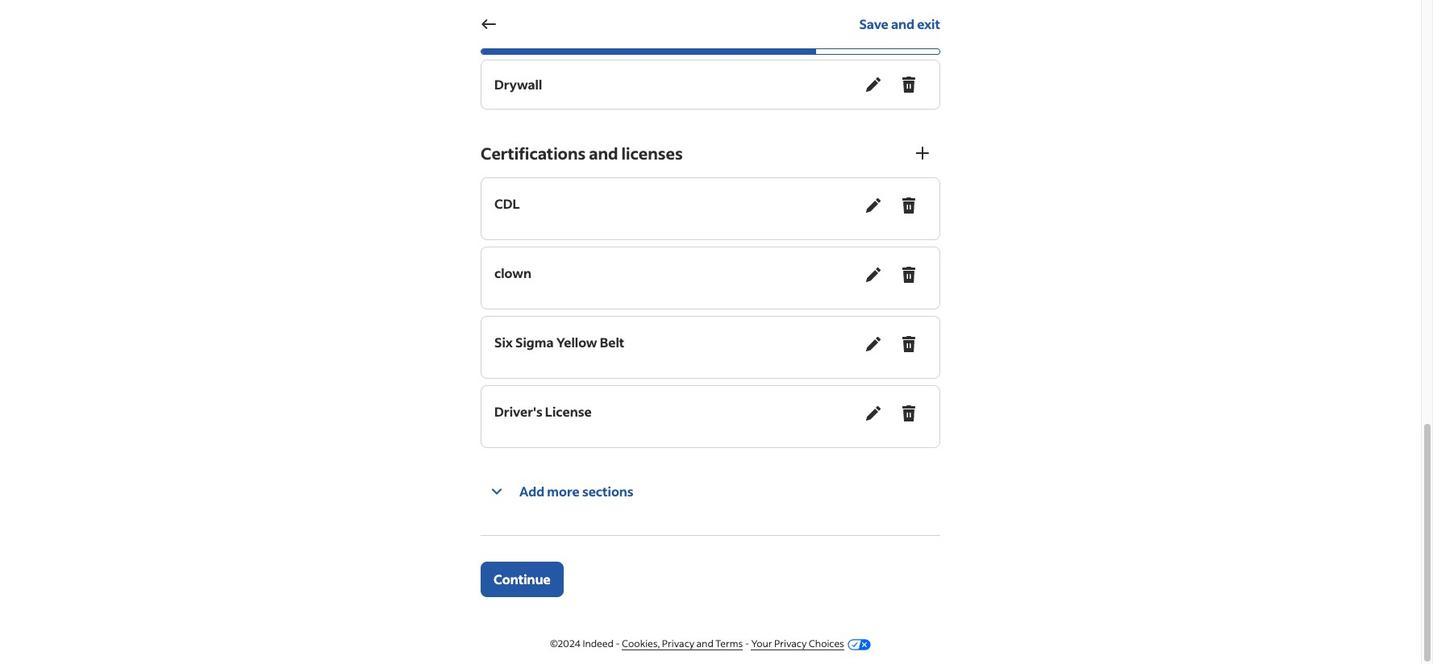 Task type: vqa. For each thing, say whether or not it's contained in the screenshot.
Contact information element
no



Task type: describe. For each thing, give the bounding box(es) containing it.
1 privacy from the left
[[662, 638, 695, 650]]

cdl
[[495, 195, 520, 212]]

six sigma yellow belt group
[[495, 327, 927, 369]]

certifications and licenses
[[481, 143, 683, 164]]

1 horizontal spatial and
[[697, 638, 714, 650]]

clown
[[495, 265, 532, 282]]

cookies,
[[622, 638, 660, 650]]

licenses
[[622, 143, 683, 164]]

exit
[[917, 15, 941, 32]]

drywall
[[495, 76, 542, 93]]

cookies, privacy and terms link
[[622, 638, 743, 651]]

save
[[860, 15, 889, 32]]

roofing
[[495, 19, 544, 36]]

©2024
[[550, 638, 581, 650]]

and for save
[[891, 15, 915, 32]]

drywall group
[[495, 67, 927, 102]]

continue button
[[481, 562, 564, 598]]

roofing group
[[495, 10, 927, 46]]

terms
[[716, 638, 743, 650]]

belt
[[600, 334, 625, 351]]

and for certifications
[[589, 143, 618, 164]]

cdl group
[[495, 188, 927, 230]]

2 - from the left
[[745, 638, 750, 650]]

choices
[[809, 638, 845, 650]]

clown group
[[495, 257, 927, 299]]

2 privacy from the left
[[774, 638, 807, 650]]



Task type: locate. For each thing, give the bounding box(es) containing it.
- left your
[[745, 638, 750, 650]]

privacy right your
[[774, 638, 807, 650]]

save and exit
[[860, 15, 941, 32]]

indeed
[[583, 638, 614, 650]]

driver's
[[495, 403, 543, 420]]

0 horizontal spatial and
[[589, 143, 618, 164]]

your privacy choices link
[[751, 638, 845, 651]]

and
[[891, 15, 915, 32], [589, 143, 618, 164], [697, 638, 714, 650]]

progress progress bar
[[481, 48, 941, 55]]

0 horizontal spatial privacy
[[662, 638, 695, 650]]

certifications
[[481, 143, 586, 164]]

driver's license
[[495, 403, 592, 420]]

0 vertical spatial and
[[891, 15, 915, 32]]

continue
[[494, 571, 551, 588]]

driver's license group
[[495, 396, 927, 438]]

1 horizontal spatial -
[[745, 638, 750, 650]]

save and exit link
[[860, 6, 941, 42]]

-
[[616, 638, 620, 650], [745, 638, 750, 650]]

privacy right cookies,
[[662, 638, 695, 650]]

- right the indeed on the bottom
[[616, 638, 620, 650]]

2 vertical spatial and
[[697, 638, 714, 650]]

six
[[495, 334, 513, 351]]

©2024 indeed - cookies, privacy and terms - your privacy choices
[[550, 638, 845, 650]]

and left terms
[[697, 638, 714, 650]]

2 horizontal spatial and
[[891, 15, 915, 32]]

six sigma yellow belt
[[495, 334, 625, 351]]

sigma
[[516, 334, 554, 351]]

0 horizontal spatial -
[[616, 638, 620, 650]]

and left licenses
[[589, 143, 618, 164]]

and left exit
[[891, 15, 915, 32]]

1 horizontal spatial privacy
[[774, 638, 807, 650]]

1 vertical spatial and
[[589, 143, 618, 164]]

1 - from the left
[[616, 638, 620, 650]]

license
[[545, 403, 592, 420]]

yellow
[[556, 334, 597, 351]]

your
[[751, 638, 773, 650]]

privacy
[[662, 638, 695, 650], [774, 638, 807, 650]]



